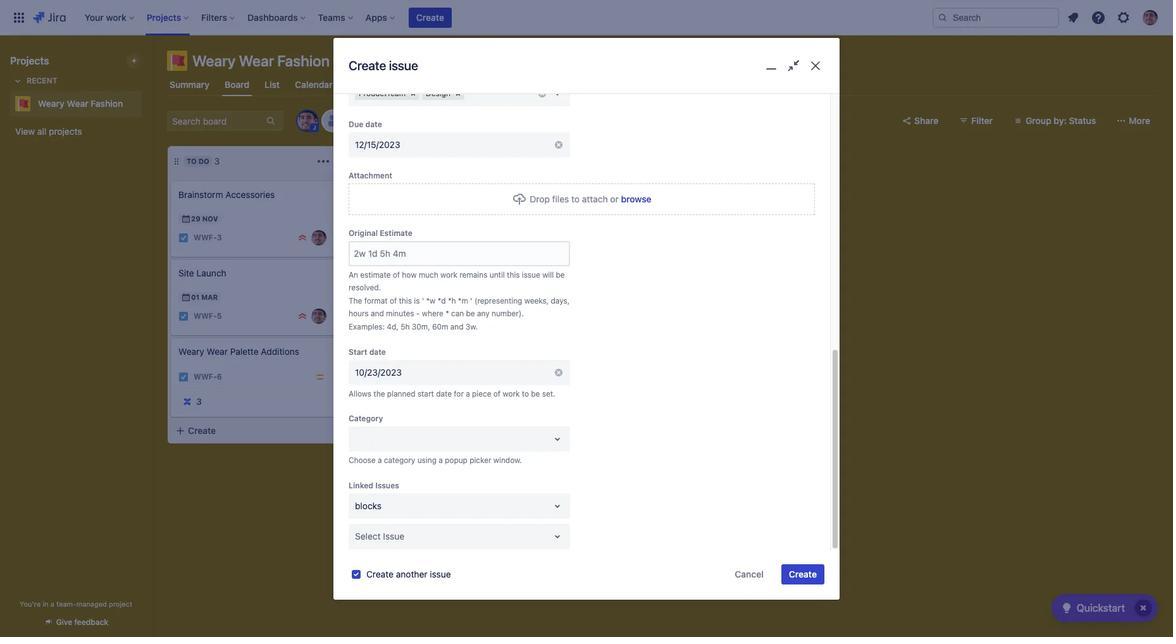 Task type: vqa. For each thing, say whether or not it's contained in the screenshot.
the top 'By'
no



Task type: describe. For each thing, give the bounding box(es) containing it.
dismiss quickstart image
[[1133, 598, 1154, 618]]

estimate
[[360, 270, 391, 280]]

james peterson image for wwf-1
[[490, 266, 505, 281]]

in
[[43, 600, 49, 608]]

wwf-5 link
[[194, 311, 222, 322]]

give feedback
[[56, 618, 108, 627]]

list
[[265, 79, 280, 90]]

wwf- for 1
[[372, 269, 395, 278]]

product
[[357, 303, 389, 314]]

Search board text field
[[168, 112, 265, 130]]

weary wear fashion link
[[10, 91, 137, 116]]

0 horizontal spatial fashion
[[91, 98, 123, 109]]

cancel button
[[727, 564, 771, 585]]

is
[[414, 296, 420, 306]]

using
[[417, 456, 437, 465]]

30m,
[[412, 322, 430, 332]]

category
[[349, 414, 383, 423]]

0 vertical spatial weary wear fashion
[[192, 52, 330, 70]]

design inside create issue dialog
[[426, 89, 451, 98]]

2 open image from the top
[[550, 432, 565, 447]]

quickstart button
[[1052, 594, 1158, 622]]

task image for wwf-6
[[178, 372, 189, 382]]

done
[[544, 157, 564, 165]]

choose
[[349, 456, 376, 465]]

5h
[[401, 322, 410, 332]]

timeline link
[[345, 73, 386, 96]]

days,
[[551, 296, 570, 306]]

60m
[[432, 322, 448, 332]]

issue
[[383, 531, 404, 542]]

1 vertical spatial 3
[[217, 233, 222, 243]]

palette
[[230, 346, 259, 357]]

start date
[[349, 347, 386, 357]]

minimize image
[[762, 57, 781, 75]]

an
[[349, 270, 358, 280]]

wwf- for 5
[[194, 312, 217, 321]]

james peterson image for 2
[[490, 362, 505, 377]]

wwf-6 link
[[194, 372, 222, 383]]

*
[[446, 309, 449, 319]]

silos
[[452, 303, 471, 314]]

upload image
[[512, 192, 527, 207]]

1 ' from the left
[[422, 296, 424, 306]]

will
[[542, 270, 554, 280]]

2 vertical spatial weary
[[178, 346, 204, 357]]

issue inside an estimate of how much work remains until this issue will be resolved. the format of this is ' *w *d *h *m ' (representing weeks, days, hours and minutes - where * can be any number). examples: 4d, 5h 30m, 60m and 3w.
[[522, 270, 540, 280]]

highest image for site launch
[[297, 233, 308, 243]]

listing
[[392, 303, 419, 314]]

add people image
[[325, 113, 340, 128]]

1 vertical spatial design
[[421, 303, 449, 314]]

1 horizontal spatial and
[[450, 322, 464, 332]]

2 horizontal spatial wear
[[239, 52, 274, 70]]

done 0
[[544, 156, 575, 166]]

search image
[[938, 12, 948, 22]]

product listing design silos
[[357, 303, 471, 314]]

james peterson image for wwf-5
[[311, 309, 327, 324]]

wwf-2
[[372, 365, 400, 374]]

managed
[[76, 600, 107, 608]]

quickstart
[[1077, 602, 1125, 614]]

1 vertical spatial to
[[522, 389, 529, 398]]

a right choose
[[378, 456, 382, 465]]

you're
[[20, 600, 41, 608]]

work inside an estimate of how much work remains until this issue will be resolved. the format of this is ' *w *d *h *m ' (representing weeks, days, hours and minutes - where * can be any number). examples: 4d, 5h 30m, 60m and 3w.
[[440, 270, 458, 280]]

1 vertical spatial weary
[[38, 98, 65, 109]]

hours
[[349, 309, 369, 319]]

create inside primary element
[[416, 12, 444, 22]]

drop files to attach or browse
[[530, 194, 652, 204]]

give feedback button
[[36, 612, 116, 633]]

wwf- for 6
[[194, 372, 217, 382]]

weary wear palette additions
[[178, 346, 299, 357]]

1 vertical spatial 2
[[395, 365, 400, 374]]

0 horizontal spatial and
[[371, 309, 384, 319]]

feedback
[[74, 618, 108, 627]]

any
[[477, 309, 490, 319]]

drop
[[530, 194, 550, 204]]

allows the planned start date for a piece of work to be set.
[[349, 389, 555, 398]]

james peterson image for 3
[[311, 230, 327, 246]]

1 horizontal spatial clear image
[[554, 140, 564, 150]]

0 vertical spatial 3
[[214, 156, 220, 166]]

Category text field
[[355, 433, 357, 446]]

0 vertical spatial 2
[[419, 156, 424, 166]]

0
[[569, 156, 575, 166]]

feb
[[381, 250, 394, 258]]

highest image for product listing design silos
[[476, 268, 486, 278]]

0 horizontal spatial clear image
[[537, 88, 547, 99]]

minutes
[[386, 309, 414, 319]]

29 feb
[[370, 250, 394, 258]]

select issue
[[355, 531, 404, 542]]

29 nov
[[191, 215, 218, 223]]

0 vertical spatial james peterson image
[[297, 111, 318, 131]]

additions
[[261, 346, 299, 357]]

create issue dialog
[[334, 0, 840, 600]]

a right using
[[439, 456, 443, 465]]

a right for
[[466, 389, 470, 398]]

site
[[178, 268, 194, 278]]

can
[[451, 309, 464, 319]]

planned
[[387, 389, 416, 398]]

accessories
[[225, 189, 275, 200]]

1 vertical spatial of
[[390, 296, 397, 306]]

clear image for productteam
[[408, 88, 418, 99]]

to do 3
[[187, 156, 220, 166]]

check image
[[1059, 601, 1074, 616]]

wwf-3 link
[[194, 233, 222, 243]]

medium image
[[315, 372, 325, 382]]

calendar
[[295, 79, 333, 90]]

you're in a team-managed project
[[20, 600, 132, 608]]

wwf- for 3
[[194, 233, 217, 243]]

clear image
[[554, 367, 564, 378]]

1 vertical spatial weary wear fashion
[[38, 98, 123, 109]]

1 open image from the top
[[550, 86, 565, 101]]

for
[[454, 389, 464, 398]]

resolved.
[[349, 283, 381, 293]]

0 vertical spatial of
[[393, 270, 400, 280]]

create button inside primary element
[[409, 7, 452, 28]]

the
[[349, 296, 362, 306]]

1 vertical spatial wear
[[67, 98, 88, 109]]

allows
[[349, 389, 372, 398]]

list link
[[262, 73, 282, 96]]

2 ' from the left
[[470, 296, 472, 306]]

30 nov
[[370, 346, 397, 354]]

Select Issue text field
[[355, 530, 357, 543]]

-
[[416, 309, 420, 319]]

launch
[[197, 268, 226, 278]]

2 vertical spatial highest image
[[297, 311, 308, 321]]

files
[[552, 194, 569, 204]]

cancel
[[735, 569, 764, 580]]



Task type: locate. For each thing, give the bounding box(es) containing it.
1 clear image from the left
[[408, 88, 418, 99]]

james peterson image
[[297, 111, 318, 131], [490, 266, 505, 281], [311, 309, 327, 324]]

date
[[365, 119, 382, 129], [369, 347, 386, 357], [436, 389, 452, 398]]

1 horizontal spatial issue
[[430, 569, 451, 580]]

open image
[[550, 86, 565, 101], [550, 432, 565, 447], [550, 499, 565, 514]]

issue left the will
[[522, 270, 540, 280]]

1 vertical spatial 29
[[370, 250, 379, 258]]

0 vertical spatial open image
[[550, 86, 565, 101]]

01 mar
[[191, 293, 218, 301]]

of right piece
[[493, 389, 501, 398]]

5
[[217, 312, 222, 321]]

task image
[[178, 233, 189, 243], [357, 268, 367, 278], [357, 365, 367, 375]]

0 vertical spatial weary
[[192, 52, 236, 70]]

wwf-1
[[372, 269, 399, 278]]

weary up wwf-6
[[178, 346, 204, 357]]

0 vertical spatial james peterson image
[[311, 230, 327, 246]]

discard & close image
[[806, 57, 825, 75]]

1 horizontal spatial work
[[503, 389, 520, 398]]

highest image left until
[[476, 268, 486, 278]]

james peterson image
[[311, 230, 327, 246], [490, 362, 505, 377]]

0 vertical spatial design
[[426, 89, 451, 98]]

project
[[109, 600, 132, 608]]

29 for site
[[191, 215, 200, 223]]

to
[[571, 194, 580, 204], [522, 389, 529, 398]]

0 vertical spatial task image
[[178, 233, 189, 243]]

open image
[[550, 529, 565, 544]]

clear image for design
[[453, 88, 463, 99]]

reports
[[523, 79, 555, 90]]

1 horizontal spatial be
[[531, 389, 540, 398]]

2 horizontal spatial be
[[556, 270, 565, 280]]

1 vertical spatial and
[[450, 322, 464, 332]]

*d
[[438, 296, 446, 306]]

be right the will
[[556, 270, 565, 280]]

brainstorm accessories
[[178, 189, 275, 200]]

task image for site launch
[[178, 233, 189, 243]]

0 horizontal spatial this
[[399, 296, 412, 306]]

30 november 2023 image
[[359, 346, 370, 356], [359, 346, 370, 356]]

12/15/2023
[[355, 139, 400, 150]]

task image down start
[[357, 365, 367, 375]]

date up wwf-2
[[369, 347, 386, 357]]

work right much
[[440, 270, 458, 280]]

1 horizontal spatial clear image
[[453, 88, 463, 99]]

picker
[[470, 456, 491, 465]]

0 vertical spatial date
[[365, 119, 382, 129]]

29 left feb
[[370, 250, 379, 258]]

2 vertical spatial james peterson image
[[311, 309, 327, 324]]

1 vertical spatial be
[[466, 309, 475, 319]]

29
[[191, 215, 200, 223], [370, 250, 379, 258]]

Linked Issues text field
[[355, 500, 357, 512]]

task image down 01 march 2024 icon
[[178, 311, 189, 321]]

attach
[[582, 194, 608, 204]]

design right 'forms'
[[426, 89, 451, 98]]

0 vertical spatial wear
[[239, 52, 274, 70]]

0 vertical spatial task image
[[178, 311, 189, 321]]

2 horizontal spatial create button
[[781, 564, 825, 585]]

0 horizontal spatial james peterson image
[[311, 230, 327, 246]]

wwf-1 link
[[372, 268, 399, 279]]

3 down 29 nov at the left
[[217, 233, 222, 243]]

29 november 2023 image
[[181, 214, 191, 224], [181, 214, 191, 224]]

1 horizontal spatial weary wear fashion
[[192, 52, 330, 70]]

james peterson image up piece
[[490, 362, 505, 377]]

set.
[[542, 389, 555, 398]]

1 horizontal spatial wear
[[207, 346, 228, 357]]

2 vertical spatial create button
[[781, 564, 825, 585]]

0 vertical spatial nov
[[202, 215, 218, 223]]

date right due
[[365, 119, 382, 129]]

view all projects
[[15, 126, 82, 137]]

1 horizontal spatial nov
[[381, 346, 397, 354]]

james peterson image left original
[[311, 230, 327, 246]]

nov
[[202, 215, 218, 223], [381, 346, 397, 354]]

task image up resolved.
[[357, 268, 367, 278]]

piece
[[472, 389, 491, 398]]

exit full screen image
[[784, 57, 803, 75]]

1 vertical spatial james peterson image
[[490, 362, 505, 377]]

task image for wwf-5
[[178, 311, 189, 321]]

1 vertical spatial work
[[503, 389, 520, 398]]

browse
[[621, 194, 652, 204]]

wwf-6
[[194, 372, 222, 382]]

wwf- down 29 feb
[[372, 269, 395, 278]]

1 vertical spatial this
[[399, 296, 412, 306]]

1 vertical spatial task image
[[178, 372, 189, 382]]

wear
[[239, 52, 274, 70], [67, 98, 88, 109], [207, 346, 228, 357]]

wwf- down 30 nov
[[372, 365, 395, 374]]

highest image up additions
[[297, 311, 308, 321]]

01 march 2024 image
[[181, 292, 191, 302]]

0 vertical spatial create button
[[409, 7, 452, 28]]

0 horizontal spatial nov
[[202, 215, 218, 223]]

0 vertical spatial issue
[[389, 58, 418, 73]]

2 vertical spatial date
[[436, 389, 452, 398]]

create issue
[[349, 58, 418, 73]]

create banner
[[0, 0, 1173, 35]]

1 horizontal spatial james peterson image
[[490, 362, 505, 377]]

blocks
[[355, 500, 382, 511]]

view all projects link
[[10, 120, 142, 143]]

number).
[[492, 309, 524, 319]]

Original Estimate text field
[[350, 242, 569, 265]]

select
[[355, 531, 381, 542]]

be
[[556, 270, 565, 280], [466, 309, 475, 319], [531, 389, 540, 398]]

nov up wwf-3
[[202, 215, 218, 223]]

0 horizontal spatial '
[[422, 296, 424, 306]]

' right is
[[422, 296, 424, 306]]

' right *m
[[470, 296, 472, 306]]

be left any
[[466, 309, 475, 319]]

1 vertical spatial clear image
[[554, 140, 564, 150]]

or
[[610, 194, 619, 204]]

james peterson image left add people icon
[[297, 111, 318, 131]]

2 vertical spatial be
[[531, 389, 540, 398]]

be left set. on the left bottom of the page
[[531, 389, 540, 398]]

view
[[15, 126, 35, 137]]

window.
[[493, 456, 522, 465]]

0 horizontal spatial be
[[466, 309, 475, 319]]

nov for 29 nov
[[202, 215, 218, 223]]

1 horizontal spatial 2
[[419, 156, 424, 166]]

in progress 2
[[365, 156, 424, 166]]

wwf- down 29 nov at the left
[[194, 233, 217, 243]]

2 right progress
[[419, 156, 424, 166]]

task image left 'wwf-3' link
[[178, 233, 189, 243]]

work
[[440, 270, 458, 280], [503, 389, 520, 398]]

1 horizontal spatial '
[[470, 296, 472, 306]]

wwf-5
[[194, 312, 222, 321]]

1
[[395, 269, 399, 278]]

collapse recent projects image
[[10, 73, 25, 89]]

0 vertical spatial to
[[571, 194, 580, 204]]

this left is
[[399, 296, 412, 306]]

10/23/2023
[[355, 367, 402, 378]]

james peterson image right remains
[[490, 266, 505, 281]]

issue right "another"
[[430, 569, 451, 580]]

a
[[466, 389, 470, 398], [378, 456, 382, 465], [439, 456, 443, 465], [51, 600, 54, 608]]

3 open image from the top
[[550, 499, 565, 514]]

0 vertical spatial and
[[371, 309, 384, 319]]

clear image
[[408, 88, 418, 99], [453, 88, 463, 99]]

fashion up view all projects link
[[91, 98, 123, 109]]

to
[[187, 157, 197, 165]]

1 vertical spatial date
[[369, 347, 386, 357]]

2 vertical spatial task image
[[357, 365, 367, 375]]

0 horizontal spatial work
[[440, 270, 458, 280]]

due date
[[349, 119, 382, 129]]

where
[[422, 309, 444, 319]]

29 february 2024 image
[[359, 249, 370, 259], [359, 249, 370, 259]]

2 vertical spatial open image
[[550, 499, 565, 514]]

0 vertical spatial fashion
[[277, 52, 330, 70]]

clear image right forms link
[[453, 88, 463, 99]]

0 vertical spatial be
[[556, 270, 565, 280]]

None text field
[[467, 87, 469, 100]]

weary up board
[[192, 52, 236, 70]]

highest image
[[297, 233, 308, 243], [476, 268, 486, 278], [297, 311, 308, 321]]

wear up the list
[[239, 52, 274, 70]]

2 horizontal spatial issue
[[522, 270, 540, 280]]

highest image left original
[[297, 233, 308, 243]]

0 horizontal spatial issue
[[389, 58, 418, 73]]

weary wear fashion up view all projects link
[[38, 98, 123, 109]]

4d,
[[387, 322, 399, 332]]

2
[[419, 156, 424, 166], [395, 365, 400, 374]]

3 right do in the left top of the page
[[214, 156, 220, 166]]

a right in
[[51, 600, 54, 608]]

1 vertical spatial fashion
[[91, 98, 123, 109]]

1 vertical spatial nov
[[381, 346, 397, 354]]

0 vertical spatial this
[[507, 270, 520, 280]]

create another issue
[[366, 569, 451, 580]]

30
[[370, 346, 379, 354]]

wwf- down the weary wear palette additions
[[194, 372, 217, 382]]

1 horizontal spatial this
[[507, 270, 520, 280]]

weary wear fashion up the list
[[192, 52, 330, 70]]

of left 'how'
[[393, 270, 400, 280]]

2 clear image from the left
[[453, 88, 463, 99]]

and
[[371, 309, 384, 319], [450, 322, 464, 332]]

wwf- for 2
[[372, 365, 395, 374]]

forms
[[398, 79, 425, 90]]

date left for
[[436, 389, 452, 398]]

projects
[[49, 126, 82, 137]]

summary
[[170, 79, 209, 90]]

0 horizontal spatial weary wear fashion
[[38, 98, 123, 109]]

tab list
[[159, 73, 1166, 96]]

weeks,
[[524, 296, 549, 306]]

linked issues
[[349, 481, 399, 490]]

popup
[[445, 456, 468, 465]]

1 horizontal spatial create button
[[409, 7, 452, 28]]

2 vertical spatial wear
[[207, 346, 228, 357]]

give
[[56, 618, 72, 627]]

1 vertical spatial open image
[[550, 432, 565, 447]]

date for 12/15/2023
[[365, 119, 382, 129]]

2 vertical spatial issue
[[430, 569, 451, 580]]

0 horizontal spatial wear
[[67, 98, 88, 109]]

01 march 2024 image
[[181, 292, 191, 302]]

and down "can"
[[450, 322, 464, 332]]

attachment
[[349, 171, 392, 180]]

tab list containing board
[[159, 73, 1166, 96]]

wear up 6
[[207, 346, 228, 357]]

*h
[[448, 296, 456, 306]]

jira image
[[33, 10, 66, 25], [33, 10, 66, 25]]

1 horizontal spatial 29
[[370, 250, 379, 258]]

clear image
[[537, 88, 547, 99], [554, 140, 564, 150]]

primary element
[[8, 0, 933, 35]]

Search field
[[933, 7, 1059, 28]]

be for work
[[531, 389, 540, 398]]

01
[[191, 293, 200, 301]]

issues
[[375, 481, 399, 490]]

0 vertical spatial highest image
[[297, 233, 308, 243]]

nov right 30
[[381, 346, 397, 354]]

2 task image from the top
[[178, 372, 189, 382]]

choose a category using a popup picker window.
[[349, 456, 522, 465]]

1 vertical spatial james peterson image
[[490, 266, 505, 281]]

all
[[37, 126, 46, 137]]

much
[[419, 270, 438, 280]]

29 up wwf-3
[[191, 215, 200, 223]]

james peterson image left hours
[[311, 309, 327, 324]]

2 vertical spatial of
[[493, 389, 501, 398]]

1 horizontal spatial to
[[571, 194, 580, 204]]

reports link
[[520, 73, 558, 96]]

another
[[396, 569, 427, 580]]

remains
[[460, 270, 488, 280]]

0 vertical spatial 29
[[191, 215, 200, 223]]

date for 10/23/2023
[[369, 347, 386, 357]]

to right 'files' at left
[[571, 194, 580, 204]]

0 horizontal spatial clear image
[[408, 88, 418, 99]]

weary down recent
[[38, 98, 65, 109]]

2 down 30 nov
[[395, 365, 400, 374]]

task image for product listing design silos
[[357, 268, 367, 278]]

to left set. on the left bottom of the page
[[522, 389, 529, 398]]

0 vertical spatial clear image
[[537, 88, 547, 99]]

create
[[416, 12, 444, 22], [349, 58, 386, 73], [188, 425, 216, 436], [366, 569, 394, 580], [789, 569, 817, 580]]

and down the format
[[371, 309, 384, 319]]

work right piece
[[503, 389, 520, 398]]

board
[[225, 79, 249, 90]]

1 vertical spatial highest image
[[476, 268, 486, 278]]

this right until
[[507, 270, 520, 280]]

0 horizontal spatial create button
[[168, 420, 339, 442]]

0 horizontal spatial to
[[522, 389, 529, 398]]

design right -
[[421, 303, 449, 314]]

of up minutes
[[390, 296, 397, 306]]

recent
[[27, 76, 57, 85]]

issue up 'forms'
[[389, 58, 418, 73]]

*m
[[458, 296, 468, 306]]

browse button
[[621, 193, 652, 206]]

1 vertical spatial task image
[[357, 268, 367, 278]]

fashion up calendar
[[277, 52, 330, 70]]

summary link
[[167, 73, 212, 96]]

0 horizontal spatial 29
[[191, 215, 200, 223]]

0 horizontal spatial 2
[[395, 365, 400, 374]]

29 for product
[[370, 250, 379, 258]]

task image
[[178, 311, 189, 321], [178, 372, 189, 382]]

0 vertical spatial work
[[440, 270, 458, 280]]

1 vertical spatial create button
[[168, 420, 339, 442]]

examples:
[[349, 322, 385, 332]]

an estimate of how much work remains until this issue will be resolved. the format of this is ' *w *d *h *m ' (representing weeks, days, hours and minutes - where * can be any number). examples: 4d, 5h 30m, 60m and 3w.
[[349, 270, 572, 332]]

start
[[418, 389, 434, 398]]

wear up view all projects link
[[67, 98, 88, 109]]

1 vertical spatial issue
[[522, 270, 540, 280]]

wwf- down the 01 mar
[[194, 312, 217, 321]]

calendar link
[[292, 73, 335, 96]]

clear image right productteam
[[408, 88, 418, 99]]

1 task image from the top
[[178, 311, 189, 321]]

task image left "wwf-6" link
[[178, 372, 189, 382]]

nov for 30 nov
[[381, 346, 397, 354]]

be for issue
[[556, 270, 565, 280]]

6
[[217, 372, 222, 382]]

brainstorm
[[178, 189, 223, 200]]

category
[[384, 456, 415, 465]]

1 horizontal spatial fashion
[[277, 52, 330, 70]]



